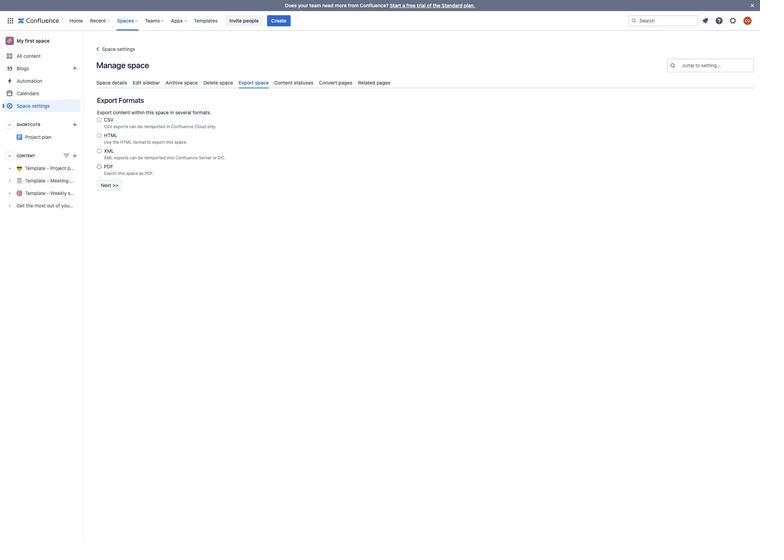 Task type: locate. For each thing, give the bounding box(es) containing it.
add shortcut image
[[71, 121, 79, 129]]

1 vertical spatial content
[[113, 110, 130, 115]]

content
[[274, 80, 293, 86], [17, 154, 35, 158]]

project plan for the project plan link underneath shortcuts dropdown button
[[25, 134, 51, 140]]

0 horizontal spatial settings
[[32, 103, 50, 109]]

can down the within
[[129, 124, 136, 129]]

templates link
[[192, 15, 220, 26]]

team down status
[[73, 203, 84, 209]]

content inside space element
[[24, 53, 41, 59]]

plan down shortcuts dropdown button
[[42, 134, 51, 140]]

calendars
[[17, 90, 39, 96]]

all content link
[[3, 50, 80, 62]]

content down export formats
[[113, 110, 130, 115]]

Search settings text field
[[682, 62, 683, 69]]

0 horizontal spatial space settings
[[17, 103, 50, 109]]

reimported inside "xml xml exports can be reimported into confluence server or dc."
[[144, 155, 166, 160]]

template - weekly status report link
[[3, 187, 97, 200]]

template down template - project plan link
[[25, 178, 45, 184]]

content right "all"
[[24, 53, 41, 59]]

0 vertical spatial in
[[170, 110, 174, 115]]

export right delete space
[[239, 80, 254, 86]]

related
[[358, 80, 375, 86]]

exports inside "xml xml exports can be reimported into confluence server or dc."
[[114, 155, 129, 160]]

0 vertical spatial the
[[433, 2, 440, 8]]

appswitcher icon image
[[6, 16, 15, 25]]

be up as
[[138, 155, 143, 160]]

invite
[[229, 17, 242, 23]]

export down export formats
[[97, 110, 112, 115]]

status
[[68, 190, 82, 196]]

manage space
[[96, 60, 149, 70]]

0 vertical spatial of
[[427, 2, 432, 8]]

space inside space element
[[17, 103, 31, 109]]

None radio
[[97, 116, 102, 123], [97, 132, 102, 139], [97, 148, 102, 155], [97, 116, 102, 123], [97, 132, 102, 139], [97, 148, 102, 155]]

1 horizontal spatial this
[[146, 110, 154, 115]]

can inside "csv csv exports can be reimported in confluence cloud only."
[[129, 124, 136, 129]]

project for the project plan link over "change view" icon
[[80, 131, 96, 137]]

space settings inside space element
[[17, 103, 50, 109]]

project plan link
[[3, 131, 107, 143], [25, 134, 51, 140]]

2 vertical spatial template
[[25, 190, 45, 196]]

report
[[83, 190, 97, 196]]

more
[[335, 2, 347, 8]]

confluence down several
[[171, 124, 193, 129]]

your
[[298, 2, 308, 8], [61, 203, 71, 209]]

2 horizontal spatial plan
[[98, 131, 107, 137]]

0 horizontal spatial project
[[25, 134, 41, 140]]

1 horizontal spatial space settings
[[102, 46, 135, 52]]

0 vertical spatial confluence
[[171, 124, 193, 129]]

free
[[407, 2, 416, 8]]

1 vertical spatial the
[[113, 140, 119, 145]]

- left the weekly
[[47, 190, 49, 196]]

0 vertical spatial reimported
[[144, 124, 165, 129]]

0 horizontal spatial space settings link
[[3, 100, 80, 112]]

the inside html use the html format to export this space.
[[113, 140, 119, 145]]

2 vertical spatial -
[[47, 190, 49, 196]]

0 vertical spatial xml
[[104, 148, 114, 154]]

the
[[433, 2, 440, 8], [113, 140, 119, 145], [26, 203, 33, 209]]

Search field
[[629, 15, 698, 26]]

plan for the project plan link underneath shortcuts dropdown button
[[42, 134, 51, 140]]

space right archive
[[184, 80, 198, 86]]

cloud
[[195, 124, 206, 129]]

content for export
[[113, 110, 130, 115]]

to
[[696, 62, 700, 68], [147, 140, 151, 145]]

1 vertical spatial csv
[[104, 124, 112, 129]]

templates
[[194, 17, 218, 23]]

archive
[[166, 80, 183, 86]]

0 horizontal spatial content
[[17, 154, 35, 158]]

1 vertical spatial of
[[56, 203, 60, 209]]

0 vertical spatial this
[[146, 110, 154, 115]]

1 horizontal spatial to
[[696, 62, 700, 68]]

be for csv
[[138, 124, 143, 129]]

1 vertical spatial exports
[[114, 155, 129, 160]]

2 vertical spatial the
[[26, 203, 33, 209]]

0 horizontal spatial html
[[104, 132, 117, 138]]

blogs
[[17, 65, 29, 71]]

confluence image
[[18, 16, 59, 25], [18, 16, 59, 25]]

- for project
[[47, 165, 49, 171]]

space.
[[174, 140, 187, 145]]

export inside 'pdf export this space as pdf.'
[[104, 171, 117, 176]]

0 vertical spatial space
[[102, 46, 116, 52]]

this inside html use the html format to export this space.
[[166, 140, 173, 145]]

create a blog image
[[71, 64, 79, 72]]

1 horizontal spatial project
[[50, 165, 66, 171]]

html use the html format to export this space.
[[104, 132, 187, 145]]

0 vertical spatial team
[[309, 2, 321, 8]]

2 xml from the top
[[104, 155, 113, 160]]

1 horizontal spatial content
[[274, 80, 293, 86]]

in inside "csv csv exports can be reimported in confluence cloud only."
[[166, 124, 170, 129]]

content down template - project plan icon
[[17, 154, 35, 158]]

3 template from the top
[[25, 190, 45, 196]]

template - weekly status report
[[25, 190, 97, 196]]

- left meeting
[[47, 178, 49, 184]]

2 - from the top
[[47, 178, 49, 184]]

delete
[[203, 80, 218, 86]]

0 horizontal spatial this
[[118, 171, 125, 176]]

reimported for csv
[[144, 124, 165, 129]]

template down content "dropdown button"
[[25, 165, 45, 171]]

space settings down "calendars"
[[17, 103, 50, 109]]

banner
[[0, 11, 760, 30]]

1 vertical spatial space settings
[[17, 103, 50, 109]]

settings inside space element
[[32, 103, 50, 109]]

this
[[146, 110, 154, 115], [166, 140, 173, 145], [118, 171, 125, 176]]

tree containing template - project plan
[[3, 162, 98, 212]]

of right out
[[56, 203, 60, 209]]

0 vertical spatial content
[[24, 53, 41, 59]]

edit sidebar link
[[130, 77, 163, 88]]

tab list
[[94, 77, 757, 88]]

space settings link
[[94, 45, 135, 53], [3, 100, 80, 112]]

this right the within
[[146, 110, 154, 115]]

- up template - meeting notes link
[[47, 165, 49, 171]]

1 vertical spatial be
[[138, 155, 143, 160]]

1 horizontal spatial plan
[[68, 165, 77, 171]]

space down "calendars"
[[17, 103, 31, 109]]

content statuses link
[[272, 77, 316, 88]]

this right export
[[166, 140, 173, 145]]

0 horizontal spatial the
[[26, 203, 33, 209]]

settings up manage space
[[117, 46, 135, 52]]

exports down export formats
[[114, 124, 128, 129]]

teams
[[145, 17, 160, 23]]

2 horizontal spatial the
[[433, 2, 440, 8]]

1 horizontal spatial your
[[298, 2, 308, 8]]

1 horizontal spatial pages
[[377, 80, 391, 86]]

reimported left into
[[144, 155, 166, 160]]

pdf export this space as pdf.
[[104, 164, 154, 176]]

1 horizontal spatial space settings link
[[94, 45, 135, 53]]

0 horizontal spatial project plan
[[25, 134, 51, 140]]

content for all
[[24, 53, 41, 59]]

trial
[[417, 2, 426, 8]]

convert
[[319, 80, 337, 86]]

0 horizontal spatial in
[[166, 124, 170, 129]]

space left content statuses
[[255, 80, 269, 86]]

the inside get the most out of your team space link
[[26, 203, 33, 209]]

plan inside tree
[[68, 165, 77, 171]]

to right jump
[[696, 62, 700, 68]]

1 vertical spatial in
[[166, 124, 170, 129]]

confluence for csv
[[171, 124, 193, 129]]

be inside "xml xml exports can be reimported into confluence server or dc."
[[138, 155, 143, 160]]

1 vertical spatial team
[[73, 203, 84, 209]]

content statuses
[[274, 80, 314, 86]]

1 vertical spatial template
[[25, 178, 45, 184]]

to left export
[[147, 140, 151, 145]]

this left as
[[118, 171, 125, 176]]

1 vertical spatial to
[[147, 140, 151, 145]]

3 - from the top
[[47, 190, 49, 196]]

content left statuses
[[274, 80, 293, 86]]

space up manage
[[102, 46, 116, 52]]

plan down create a page image
[[68, 165, 77, 171]]

tree
[[3, 162, 98, 212]]

export space
[[239, 80, 269, 86]]

1 vertical spatial xml
[[104, 155, 113, 160]]

space inside space details link
[[96, 80, 111, 86]]

export for export content within this space in several formats.
[[97, 110, 112, 115]]

0 vertical spatial content
[[274, 80, 293, 86]]

export
[[239, 80, 254, 86], [97, 96, 117, 104], [97, 110, 112, 115], [104, 171, 117, 176]]

space right delete
[[219, 80, 233, 86]]

team left the need
[[309, 2, 321, 8]]

1 horizontal spatial team
[[309, 2, 321, 8]]

1 vertical spatial can
[[130, 155, 137, 160]]

xml down use
[[104, 148, 114, 154]]

settings
[[117, 46, 135, 52], [32, 103, 50, 109]]

export down pdf
[[104, 171, 117, 176]]

0 vertical spatial settings
[[117, 46, 135, 52]]

exports inside "csv csv exports can be reimported in confluence cloud only."
[[114, 124, 128, 129]]

confluence
[[171, 124, 193, 129], [175, 155, 198, 160]]

pages right 'convert'
[[338, 80, 352, 86]]

space up "csv csv exports can be reimported in confluence cloud only."
[[155, 110, 169, 115]]

notes
[[70, 178, 82, 184]]

be inside "csv csv exports can be reimported in confluence cloud only."
[[138, 124, 143, 129]]

export for export formats
[[97, 96, 117, 104]]

only.
[[207, 124, 216, 129]]

project plan down shortcuts dropdown button
[[25, 134, 51, 140]]

pages
[[338, 80, 352, 86], [377, 80, 391, 86]]

export down space details link
[[97, 96, 117, 104]]

be up html use the html format to export this space.
[[138, 124, 143, 129]]

space details
[[96, 80, 127, 86]]

invite people
[[229, 17, 259, 23]]

project plan up use
[[80, 131, 107, 137]]

space settings link up manage
[[94, 45, 135, 53]]

does
[[285, 2, 297, 8]]

collapse sidebar image
[[76, 34, 91, 48]]

tree inside space element
[[3, 162, 98, 212]]

1 template from the top
[[25, 165, 45, 171]]

home link
[[67, 15, 85, 26]]

1 horizontal spatial in
[[170, 110, 174, 115]]

0 vertical spatial template
[[25, 165, 45, 171]]

1 vertical spatial content
[[17, 154, 35, 158]]

space down "report"
[[85, 203, 98, 209]]

apps button
[[169, 15, 190, 26]]

0 vertical spatial exports
[[114, 124, 128, 129]]

1 - from the top
[[47, 165, 49, 171]]

get the most out of your team space link
[[3, 200, 98, 212]]

1 horizontal spatial the
[[113, 140, 119, 145]]

content button
[[3, 150, 80, 162]]

content for content
[[17, 154, 35, 158]]

spaces button
[[115, 15, 141, 26]]

1 horizontal spatial html
[[120, 140, 132, 145]]

template for template - project plan
[[25, 165, 45, 171]]

2 horizontal spatial this
[[166, 140, 173, 145]]

can inside "xml xml exports can be reimported into confluence server or dc."
[[130, 155, 137, 160]]

reimported inside "csv csv exports can be reimported in confluence cloud only."
[[144, 124, 165, 129]]

your right the does
[[298, 2, 308, 8]]

project
[[80, 131, 96, 137], [25, 134, 41, 140], [50, 165, 66, 171]]

1 vertical spatial space settings link
[[3, 100, 80, 112]]

confluence right into
[[175, 155, 198, 160]]

space left as
[[126, 171, 138, 176]]

2 template from the top
[[25, 178, 45, 184]]

xml xml exports can be reimported into confluence server or dc.
[[104, 148, 225, 160]]

template - project plan image
[[17, 134, 22, 140]]

template
[[25, 165, 45, 171], [25, 178, 45, 184], [25, 190, 45, 196]]

0 horizontal spatial your
[[61, 203, 71, 209]]

1 vertical spatial -
[[47, 178, 49, 184]]

None radio
[[97, 163, 102, 170]]

in down export content within this space in several formats.
[[166, 124, 170, 129]]

out
[[47, 203, 54, 209]]

1 vertical spatial this
[[166, 140, 173, 145]]

as
[[139, 171, 144, 176]]

change view image
[[62, 152, 71, 160]]

space
[[102, 46, 116, 52], [96, 80, 111, 86], [17, 103, 31, 109]]

dc.
[[218, 155, 225, 160]]

of right trial
[[427, 2, 432, 8]]

confluence inside "xml xml exports can be reimported into confluence server or dc."
[[175, 155, 198, 160]]

pages right related
[[377, 80, 391, 86]]

standard
[[442, 2, 463, 8]]

1 vertical spatial space
[[96, 80, 111, 86]]

space settings link down "calendars"
[[3, 100, 80, 112]]

confluence for xml
[[175, 155, 198, 160]]

2 csv from the top
[[104, 124, 112, 129]]

space inside 'pdf export this space as pdf.'
[[126, 171, 138, 176]]

space left the details
[[96, 80, 111, 86]]

the right get
[[26, 203, 33, 209]]

1 vertical spatial html
[[120, 140, 132, 145]]

csv
[[104, 117, 114, 123], [104, 124, 112, 129]]

content inside "dropdown button"
[[17, 154, 35, 158]]

csv csv exports can be reimported in confluence cloud only.
[[104, 117, 216, 129]]

the right trial
[[433, 2, 440, 8]]

template up most
[[25, 190, 45, 196]]

exports for csv
[[114, 124, 128, 129]]

within
[[131, 110, 145, 115]]

1 horizontal spatial content
[[113, 110, 130, 115]]

setting...
[[701, 62, 721, 68]]

1 vertical spatial confluence
[[175, 155, 198, 160]]

0 horizontal spatial to
[[147, 140, 151, 145]]

can
[[129, 124, 136, 129], [130, 155, 137, 160]]

1 vertical spatial reimported
[[144, 155, 166, 160]]

0 horizontal spatial of
[[56, 203, 60, 209]]

2 vertical spatial this
[[118, 171, 125, 176]]

html left format
[[120, 140, 132, 145]]

export for export space
[[239, 80, 254, 86]]

first
[[25, 38, 34, 44]]

0 horizontal spatial plan
[[42, 134, 51, 140]]

1 vertical spatial settings
[[32, 103, 50, 109]]

2 horizontal spatial project
[[80, 131, 96, 137]]

be for xml
[[138, 155, 143, 160]]

0 vertical spatial can
[[129, 124, 136, 129]]

1 pages from the left
[[338, 80, 352, 86]]

pdf
[[104, 164, 113, 170]]

plan up use
[[98, 131, 107, 137]]

1 vertical spatial your
[[61, 203, 71, 209]]

1 horizontal spatial project plan
[[80, 131, 107, 137]]

template - project plan
[[25, 165, 77, 171]]

confluence inside "csv csv exports can be reimported in confluence cloud only."
[[171, 124, 193, 129]]

0 horizontal spatial content
[[24, 53, 41, 59]]

statuses
[[294, 80, 314, 86]]

0 horizontal spatial pages
[[338, 80, 352, 86]]

2 pages from the left
[[377, 80, 391, 86]]

from
[[348, 2, 359, 8]]

team
[[309, 2, 321, 8], [73, 203, 84, 209]]

the right use
[[113, 140, 119, 145]]

exports up 'pdf export this space as pdf.'
[[114, 155, 129, 160]]

xml up pdf
[[104, 155, 113, 160]]

0 horizontal spatial team
[[73, 203, 84, 209]]

0 vertical spatial space settings link
[[94, 45, 135, 53]]

sidebar
[[143, 80, 160, 86]]

space
[[36, 38, 50, 44], [127, 60, 149, 70], [184, 80, 198, 86], [219, 80, 233, 86], [255, 80, 269, 86], [155, 110, 169, 115], [126, 171, 138, 176], [85, 203, 98, 209]]

0 vertical spatial space settings
[[102, 46, 135, 52]]

automation link
[[3, 75, 80, 87]]

get the most out of your team space
[[17, 203, 98, 209]]

settings down calendars link
[[32, 103, 50, 109]]

0 vertical spatial csv
[[104, 117, 114, 123]]

html up use
[[104, 132, 117, 138]]

banner containing home
[[0, 11, 760, 30]]

your down the template - weekly status report
[[61, 203, 71, 209]]

2 vertical spatial space
[[17, 103, 31, 109]]

reimported down export content within this space in several formats.
[[144, 124, 165, 129]]

None submit
[[97, 180, 122, 191]]

in left several
[[170, 110, 174, 115]]

project plan for the project plan link over "change view" icon
[[80, 131, 107, 137]]

space settings
[[102, 46, 135, 52], [17, 103, 50, 109]]

0 vertical spatial be
[[138, 124, 143, 129]]

space settings up manage space
[[102, 46, 135, 52]]

can up 'pdf export this space as pdf.'
[[130, 155, 137, 160]]

0 vertical spatial -
[[47, 165, 49, 171]]

template for template - weekly status report
[[25, 190, 45, 196]]

of
[[427, 2, 432, 8], [56, 203, 60, 209]]



Task type: vqa. For each thing, say whether or not it's contained in the screenshot.
Meeting
yes



Task type: describe. For each thing, give the bounding box(es) containing it.
search image
[[631, 18, 637, 23]]

related pages
[[358, 80, 391, 86]]

apps
[[171, 17, 183, 23]]

recent
[[90, 17, 106, 23]]

1 horizontal spatial of
[[427, 2, 432, 8]]

pdf.
[[145, 171, 154, 176]]

teams button
[[143, 15, 167, 26]]

start a free trial of the standard plan. link
[[390, 2, 475, 8]]

export
[[152, 140, 165, 145]]

close image
[[748, 1, 757, 10]]

space details link
[[94, 77, 130, 88]]

archive space link
[[163, 77, 201, 88]]

server
[[199, 155, 212, 160]]

can for xml
[[130, 155, 137, 160]]

shortcuts button
[[3, 119, 80, 131]]

plan.
[[464, 2, 475, 8]]

details
[[112, 80, 127, 86]]

manage
[[96, 60, 126, 70]]

1 xml from the top
[[104, 148, 114, 154]]

home
[[69, 17, 83, 23]]

all
[[17, 53, 22, 59]]

or
[[213, 155, 217, 160]]

spaces
[[117, 17, 134, 23]]

this inside 'pdf export this space as pdf.'
[[118, 171, 125, 176]]

project plan link down shortcuts dropdown button
[[25, 134, 51, 140]]

jump
[[682, 62, 694, 68]]

0 vertical spatial to
[[696, 62, 700, 68]]

project for the project plan link underneath shortcuts dropdown button
[[25, 134, 41, 140]]

formats.
[[193, 110, 211, 115]]

need
[[322, 2, 334, 8]]

edit
[[133, 80, 142, 86]]

start
[[390, 2, 401, 8]]

a
[[403, 2, 405, 8]]

notification icon image
[[701, 16, 710, 25]]

formats
[[119, 96, 144, 104]]

my
[[17, 38, 24, 44]]

template - project plan link
[[3, 162, 80, 175]]

template for template - meeting notes
[[25, 178, 45, 184]]

recent button
[[88, 15, 113, 26]]

- for weekly
[[47, 190, 49, 196]]

plan for the project plan link over "change view" icon
[[98, 131, 107, 137]]

space up 'edit'
[[127, 60, 149, 70]]

blogs link
[[3, 62, 80, 75]]

automation
[[17, 78, 42, 84]]

invite people button
[[225, 15, 263, 26]]

your inside tree
[[61, 203, 71, 209]]

pages for convert pages
[[338, 80, 352, 86]]

to inside html use the html format to export this space.
[[147, 140, 151, 145]]

does your team need more from confluence? start a free trial of the standard plan.
[[285, 2, 475, 8]]

reimported for xml
[[144, 155, 166, 160]]

1 horizontal spatial settings
[[117, 46, 135, 52]]

template - meeting notes link
[[3, 175, 82, 187]]

convert pages
[[319, 80, 352, 86]]

project plan link up "change view" icon
[[3, 131, 107, 143]]

of inside tree
[[56, 203, 60, 209]]

all content
[[17, 53, 41, 59]]

can for csv
[[129, 124, 136, 129]]

0 vertical spatial your
[[298, 2, 308, 8]]

create a page image
[[71, 152, 79, 160]]

my first space
[[17, 38, 50, 44]]

get
[[17, 203, 25, 209]]

meeting
[[50, 178, 69, 184]]

your profile and preferences image
[[744, 16, 752, 25]]

convert pages link
[[316, 77, 355, 88]]

settings icon image
[[729, 16, 737, 25]]

confluence?
[[360, 2, 389, 8]]

1 csv from the top
[[104, 117, 114, 123]]

shortcuts
[[17, 123, 40, 127]]

create
[[271, 17, 287, 23]]

help icon image
[[715, 16, 723, 25]]

exports for xml
[[114, 155, 129, 160]]

pages for related pages
[[377, 80, 391, 86]]

content for content statuses
[[274, 80, 293, 86]]

space inside tree
[[85, 203, 98, 209]]

delete space
[[203, 80, 233, 86]]

use
[[104, 140, 112, 145]]

jump to setting...
[[682, 62, 721, 68]]

template - meeting notes
[[25, 178, 82, 184]]

weekly
[[50, 190, 67, 196]]

edit sidebar
[[133, 80, 160, 86]]

space right first on the top left of page
[[36, 38, 50, 44]]

0 vertical spatial html
[[104, 132, 117, 138]]

people
[[243, 17, 259, 23]]

my first space link
[[3, 34, 80, 48]]

several
[[175, 110, 191, 115]]

project inside template - project plan link
[[50, 165, 66, 171]]

space settings link inside space element
[[3, 100, 80, 112]]

global element
[[4, 11, 627, 30]]

most
[[34, 203, 46, 209]]

archive space
[[166, 80, 198, 86]]

calendars link
[[3, 87, 80, 100]]

create link
[[267, 15, 291, 26]]

delete space link
[[201, 77, 236, 88]]

- for meeting
[[47, 178, 49, 184]]

into
[[167, 155, 174, 160]]

space element
[[0, 30, 107, 542]]

export formats
[[97, 96, 144, 104]]

team inside space element
[[73, 203, 84, 209]]

tab list containing space details
[[94, 77, 757, 88]]



